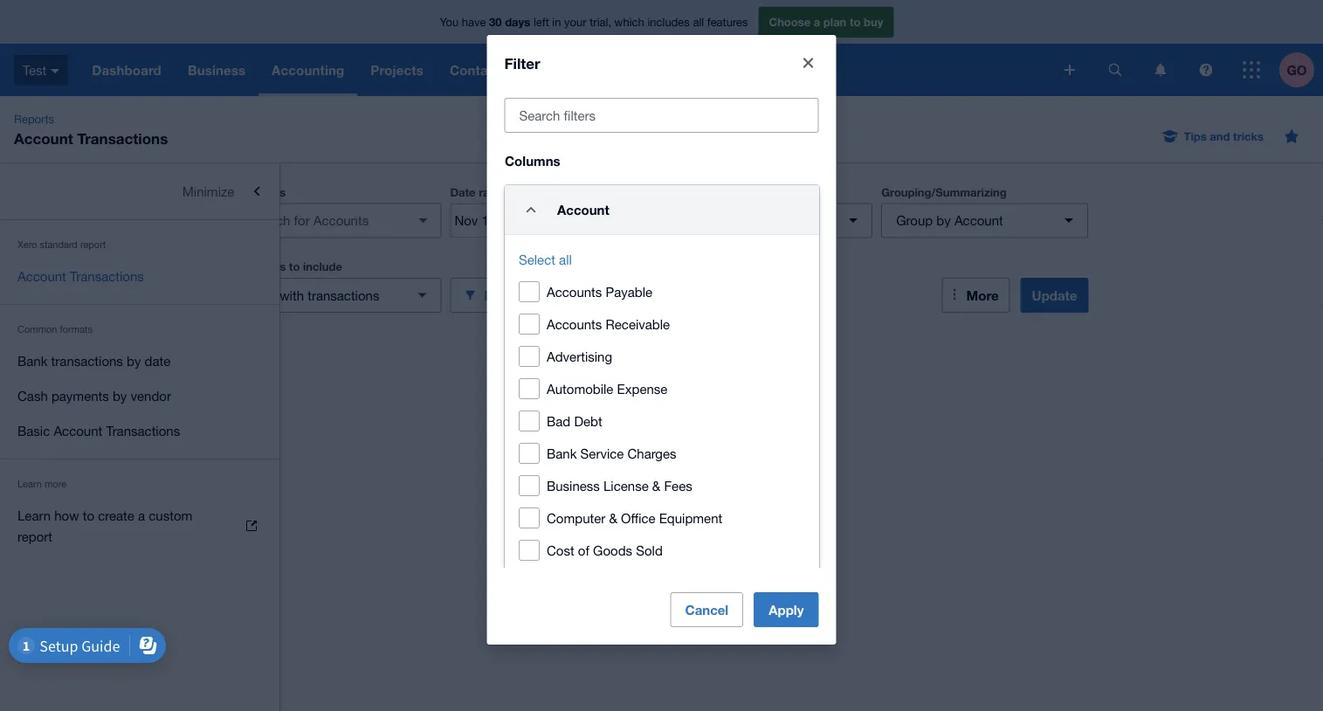 Task type: describe. For each thing, give the bounding box(es) containing it.
payable
[[606, 284, 652, 299]]

Select end date field
[[537, 204, 622, 237]]

1 svg image from the left
[[1109, 63, 1122, 76]]

filter dialog
[[487, 35, 837, 711]]

Search filters field
[[506, 99, 818, 132]]

columns inside 'filter' dialog
[[505, 153, 560, 168]]

buy
[[864, 15, 884, 29]]

1 horizontal spatial report
[[80, 239, 106, 250]]

transactions inside 'popup button'
[[308, 287, 380, 303]]

group by account
[[897, 213, 1004, 228]]

tips
[[1184, 129, 1207, 143]]

learn how to create a custom report link
[[0, 498, 280, 554]]

close image
[[791, 45, 826, 80]]

vendor
[[131, 388, 171, 403]]

filter inside filter button
[[484, 287, 516, 303]]

accounts to include
[[235, 260, 343, 274]]

accounts for accounts to include
[[235, 260, 286, 274]]

license
[[603, 478, 649, 493]]

1 vertical spatial transactions
[[70, 268, 144, 284]]

grouping/summarizing
[[882, 185, 1007, 199]]

month
[[541, 185, 573, 199]]

common formats
[[17, 324, 93, 335]]

advertising
[[547, 348, 612, 364]]

1 horizontal spatial &
[[652, 478, 660, 493]]

standard
[[40, 239, 78, 250]]

bank transactions by date
[[17, 353, 171, 368]]

create
[[98, 508, 134, 523]]

only with transactions button
[[235, 278, 442, 313]]

test
[[23, 62, 47, 78]]

date range : this month
[[450, 185, 573, 199]]

2 svg image from the left
[[1200, 63, 1213, 76]]

formats
[[60, 324, 93, 335]]

left
[[534, 15, 549, 29]]

select all
[[519, 251, 572, 267]]

trial,
[[590, 15, 612, 29]]

accounts payable
[[547, 284, 652, 299]]

learn for learn more
[[17, 478, 42, 490]]

30
[[489, 15, 502, 29]]

by for date
[[127, 353, 141, 368]]

of
[[578, 542, 589, 558]]

filter inside 'filter' dialog
[[505, 54, 541, 71]]

cancel button
[[671, 593, 744, 628]]

days
[[505, 15, 531, 29]]

your
[[565, 15, 587, 29]]

more button
[[943, 278, 1011, 313]]

collapse image
[[513, 192, 548, 227]]

custom
[[149, 508, 193, 523]]

cost of goods sold
[[547, 542, 663, 558]]

more
[[967, 287, 999, 303]]

1 horizontal spatial columns
[[666, 185, 714, 199]]

reports link
[[7, 110, 61, 128]]

common
[[17, 324, 57, 335]]

choose a plan to buy
[[769, 15, 884, 29]]

receivable
[[606, 316, 670, 331]]

learn how to create a custom report
[[17, 508, 193, 544]]

update button
[[1021, 278, 1089, 313]]

report inside learn how to create a custom report
[[17, 529, 52, 544]]

and
[[1211, 129, 1231, 143]]

bank service charges
[[547, 445, 676, 461]]

debt
[[574, 413, 602, 428]]

go banner
[[0, 0, 1324, 96]]

group by account button
[[882, 203, 1089, 238]]

learn more
[[17, 478, 66, 490]]

:
[[510, 185, 513, 199]]

select all button
[[519, 249, 572, 270]]

cancel
[[686, 602, 729, 618]]

xero standard report
[[17, 239, 106, 250]]

how
[[54, 508, 79, 523]]

by inside popup button
[[937, 213, 951, 228]]

transactions for basic account transactions
[[106, 423, 180, 438]]

bank transactions by date link
[[0, 343, 280, 378]]

include
[[303, 260, 343, 274]]

navigation inside go banner
[[79, 44, 1053, 96]]

which
[[615, 15, 645, 29]]

account down payments
[[54, 423, 102, 438]]

a inside learn how to create a custom report
[[138, 508, 145, 523]]

apply
[[769, 602, 804, 618]]

business license & fees
[[547, 478, 692, 493]]

fees
[[664, 478, 692, 493]]

only with transactions
[[249, 287, 380, 303]]

sold
[[636, 542, 663, 558]]

basic
[[17, 423, 50, 438]]

equipment
[[659, 510, 722, 525]]

accounts receivable
[[547, 316, 670, 331]]

learn for learn how to create a custom report
[[17, 508, 51, 523]]

includes
[[648, 15, 690, 29]]

by for vendor
[[113, 388, 127, 403]]

bank for bank transactions by date
[[17, 353, 48, 368]]

range
[[479, 185, 510, 199]]

select
[[519, 251, 555, 267]]

computer & office equipment
[[547, 510, 722, 525]]

bad
[[547, 413, 570, 428]]

go
[[1288, 62, 1308, 78]]

cash
[[17, 388, 48, 403]]

basic account transactions link
[[0, 413, 280, 448]]

only
[[249, 287, 276, 303]]



Task type: vqa. For each thing, say whether or not it's contained in the screenshot.
ACCOUNTS
yes



Task type: locate. For each thing, give the bounding box(es) containing it.
learn left more
[[17, 478, 42, 490]]

filter down select start date field
[[484, 287, 516, 303]]

by
[[937, 213, 951, 228], [127, 353, 141, 368], [113, 388, 127, 403]]

cash payments by vendor link
[[0, 378, 280, 413]]

by left date
[[127, 353, 141, 368]]

automobile
[[547, 381, 613, 396]]

goods
[[593, 542, 632, 558]]

svg image
[[1243, 61, 1261, 79], [1156, 63, 1167, 76], [1065, 65, 1076, 75], [51, 69, 60, 73]]

more
[[45, 478, 66, 490]]

0 vertical spatial bank
[[17, 353, 48, 368]]

transactions down cash payments by vendor link
[[106, 423, 180, 438]]

report up account transactions
[[80, 239, 106, 250]]

1 vertical spatial all
[[559, 251, 572, 267]]

go button
[[1280, 44, 1324, 96]]

accounts for accounts
[[235, 185, 286, 199]]

you
[[440, 15, 459, 29]]

with
[[280, 287, 304, 303]]

account inside 'filter' dialog
[[557, 202, 609, 217]]

to left include
[[289, 260, 300, 274]]

transactions
[[77, 129, 168, 147], [70, 268, 144, 284], [106, 423, 180, 438]]

test button
[[0, 44, 79, 96]]

update
[[1032, 287, 1078, 303]]

to inside learn how to create a custom report
[[83, 508, 94, 523]]

0 vertical spatial transactions
[[308, 287, 380, 303]]

0 vertical spatial columns
[[505, 153, 560, 168]]

accounts up "advertising"
[[547, 316, 602, 331]]

0 vertical spatial a
[[814, 15, 821, 29]]

all
[[693, 15, 704, 29], [559, 251, 572, 267]]

account transactions link
[[0, 259, 280, 294]]

1 vertical spatial filter
[[484, 287, 516, 303]]

1 horizontal spatial bank
[[547, 445, 577, 461]]

all left features
[[693, 15, 704, 29]]

basic account transactions
[[17, 423, 180, 438]]

by down grouping/summarizing
[[937, 213, 951, 228]]

service
[[580, 445, 624, 461]]

date
[[145, 353, 171, 368]]

tips and tricks button
[[1153, 122, 1275, 150]]

a left plan
[[814, 15, 821, 29]]

navigation
[[79, 44, 1053, 96]]

xero
[[17, 239, 37, 250]]

&
[[652, 478, 660, 493], [609, 510, 617, 525]]

Select start date field
[[451, 204, 536, 237]]

transactions down include
[[308, 287, 380, 303]]

0 vertical spatial learn
[[17, 478, 42, 490]]

transactions for reports account transactions
[[77, 129, 168, 147]]

1 vertical spatial transactions
[[51, 353, 123, 368]]

choose
[[769, 15, 811, 29]]

1 horizontal spatial svg image
[[1200, 63, 1213, 76]]

this
[[516, 185, 537, 199]]

report
[[80, 239, 106, 250], [17, 529, 52, 544]]

0 vertical spatial by
[[937, 213, 951, 228]]

tips and tricks
[[1184, 129, 1264, 143]]

0 vertical spatial to
[[850, 15, 861, 29]]

to right how
[[83, 508, 94, 523]]

account inside popup button
[[955, 213, 1004, 228]]

plan
[[824, 15, 847, 29]]

1 vertical spatial columns
[[666, 185, 714, 199]]

apply button
[[754, 593, 819, 628]]

accounts up 'only'
[[235, 260, 286, 274]]

accounts
[[235, 185, 286, 199], [235, 260, 286, 274], [547, 284, 602, 299], [547, 316, 602, 331]]

to
[[850, 15, 861, 29], [289, 260, 300, 274], [83, 508, 94, 523]]

0 vertical spatial all
[[693, 15, 704, 29]]

expense
[[617, 381, 667, 396]]

accounts right minimize
[[235, 185, 286, 199]]

0 horizontal spatial &
[[609, 510, 617, 525]]

0 horizontal spatial report
[[17, 529, 52, 544]]

learn inside learn how to create a custom report
[[17, 508, 51, 523]]

a right create
[[138, 508, 145, 523]]

1 learn from the top
[[17, 478, 42, 490]]

accounts for accounts payable
[[547, 284, 602, 299]]

a inside go banner
[[814, 15, 821, 29]]

account transactions
[[17, 268, 144, 284]]

all inside select all button
[[559, 251, 572, 267]]

1 vertical spatial &
[[609, 510, 617, 525]]

you have 30 days left in your trial, which includes all features
[[440, 15, 748, 29]]

all inside go banner
[[693, 15, 704, 29]]

bad debt
[[547, 413, 602, 428]]

automobile expense
[[547, 381, 667, 396]]

to left buy
[[850, 15, 861, 29]]

a
[[814, 15, 821, 29], [138, 508, 145, 523]]

0 horizontal spatial columns
[[505, 153, 560, 168]]

bank inside 'filter' dialog
[[547, 445, 577, 461]]

charges
[[627, 445, 676, 461]]

filter down the days
[[505, 54, 541, 71]]

by left vendor
[[113, 388, 127, 403]]

account down reports link
[[14, 129, 73, 147]]

accounts for accounts receivable
[[547, 316, 602, 331]]

0 horizontal spatial bank
[[17, 353, 48, 368]]

features
[[708, 15, 748, 29]]

2 vertical spatial to
[[83, 508, 94, 523]]

2 vertical spatial transactions
[[106, 423, 180, 438]]

learn down learn more
[[17, 508, 51, 523]]

cash payments by vendor
[[17, 388, 171, 403]]

all right select
[[559, 251, 572, 267]]

0 horizontal spatial to
[[83, 508, 94, 523]]

1 horizontal spatial all
[[693, 15, 704, 29]]

columns down search filters field
[[666, 185, 714, 199]]

& left fees
[[652, 478, 660, 493]]

& left office
[[609, 510, 617, 525]]

transactions
[[308, 287, 380, 303], [51, 353, 123, 368]]

2 horizontal spatial to
[[850, 15, 861, 29]]

0 horizontal spatial transactions
[[51, 353, 123, 368]]

reports account transactions
[[14, 112, 168, 147]]

2 learn from the top
[[17, 508, 51, 523]]

1 horizontal spatial to
[[289, 260, 300, 274]]

tricks
[[1234, 129, 1264, 143]]

transactions down formats
[[51, 353, 123, 368]]

date
[[450, 185, 476, 199]]

0 vertical spatial filter
[[505, 54, 541, 71]]

bank down the common in the left top of the page
[[17, 353, 48, 368]]

cost
[[547, 542, 574, 558]]

report down learn more
[[17, 529, 52, 544]]

0 horizontal spatial svg image
[[1109, 63, 1122, 76]]

minimize
[[182, 184, 234, 199]]

0 horizontal spatial all
[[559, 251, 572, 267]]

1 vertical spatial learn
[[17, 508, 51, 523]]

1 vertical spatial to
[[289, 260, 300, 274]]

0 vertical spatial transactions
[[77, 129, 168, 147]]

1 vertical spatial bank
[[547, 445, 577, 461]]

transactions down xero standard report
[[70, 268, 144, 284]]

1 vertical spatial by
[[127, 353, 141, 368]]

1 vertical spatial report
[[17, 529, 52, 544]]

account down month
[[557, 202, 609, 217]]

filter button
[[450, 278, 657, 313]]

0 vertical spatial &
[[652, 478, 660, 493]]

account inside reports account transactions
[[14, 129, 73, 147]]

reports
[[14, 112, 54, 125]]

0 vertical spatial report
[[80, 239, 106, 250]]

svg image inside test popup button
[[51, 69, 60, 73]]

transactions up "minimize" button
[[77, 129, 168, 147]]

1 vertical spatial a
[[138, 508, 145, 523]]

2 vertical spatial by
[[113, 388, 127, 403]]

svg image
[[1109, 63, 1122, 76], [1200, 63, 1213, 76]]

to inside go banner
[[850, 15, 861, 29]]

transactions inside reports account transactions
[[77, 129, 168, 147]]

computer
[[547, 510, 605, 525]]

account
[[14, 129, 73, 147], [557, 202, 609, 217], [955, 213, 1004, 228], [17, 268, 66, 284], [54, 423, 102, 438]]

bank for bank service charges
[[547, 445, 577, 461]]

columns up this
[[505, 153, 560, 168]]

accounts down select all button
[[547, 284, 602, 299]]

account down xero
[[17, 268, 66, 284]]

learn
[[17, 478, 42, 490], [17, 508, 51, 523]]

1 horizontal spatial a
[[814, 15, 821, 29]]

1 horizontal spatial transactions
[[308, 287, 380, 303]]

minimize button
[[0, 174, 280, 209]]

group
[[897, 213, 933, 228]]

0 horizontal spatial a
[[138, 508, 145, 523]]

account down grouping/summarizing
[[955, 213, 1004, 228]]

office
[[621, 510, 655, 525]]

business
[[547, 478, 600, 493]]

in
[[553, 15, 561, 29]]

bank
[[17, 353, 48, 368], [547, 445, 577, 461]]

payments
[[51, 388, 109, 403]]

bank down bad
[[547, 445, 577, 461]]



